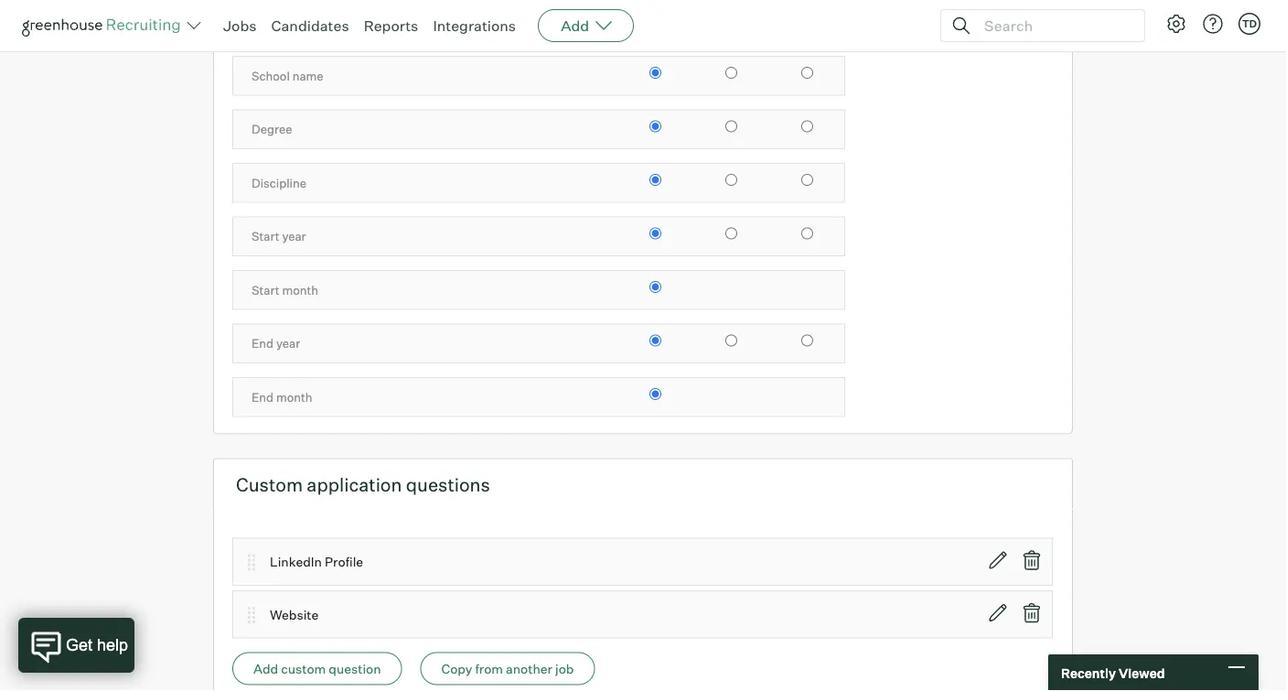 Task type: describe. For each thing, give the bounding box(es) containing it.
add for add
[[561, 16, 590, 35]]

add for add custom question
[[254, 661, 278, 677]]

configure image
[[1166, 13, 1188, 35]]

td button
[[1236, 9, 1265, 38]]

start for start year
[[252, 229, 280, 244]]

integrations link
[[433, 16, 516, 35]]

linkedin
[[270, 554, 322, 570]]

custom
[[281, 661, 326, 677]]

month for start month
[[282, 283, 319, 297]]

add custom question button
[[232, 652, 402, 685]]

year for end year
[[276, 336, 300, 351]]

month for end month
[[276, 390, 313, 404]]

school
[[252, 68, 290, 83]]

start for start month
[[252, 283, 280, 297]]

greenhouse recruiting image
[[22, 15, 187, 37]]

job
[[556, 661, 574, 677]]

custom
[[236, 473, 303, 496]]

start year
[[252, 229, 306, 244]]

add button
[[538, 9, 634, 42]]

viewed
[[1119, 665, 1166, 681]]

from
[[475, 661, 503, 677]]

question
[[329, 661, 381, 677]]

another
[[506, 661, 553, 677]]

td
[[1243, 17, 1258, 30]]

Search text field
[[980, 12, 1128, 39]]

end for end month
[[252, 390, 274, 404]]

end month
[[252, 390, 313, 404]]



Task type: locate. For each thing, give the bounding box(es) containing it.
month down the start year
[[282, 283, 319, 297]]

end year
[[252, 336, 300, 351]]

degree
[[252, 122, 292, 137]]

1 start from the top
[[252, 229, 280, 244]]

start month
[[252, 283, 319, 297]]

None radio
[[802, 67, 814, 79], [726, 121, 738, 132], [650, 174, 662, 186], [802, 174, 814, 186], [802, 228, 814, 240], [650, 335, 662, 347], [726, 335, 738, 347], [802, 67, 814, 79], [726, 121, 738, 132], [650, 174, 662, 186], [802, 174, 814, 186], [802, 228, 814, 240], [650, 335, 662, 347], [726, 335, 738, 347]]

1 horizontal spatial add
[[561, 16, 590, 35]]

year for start year
[[282, 229, 306, 244]]

custom application questions
[[236, 473, 490, 496]]

application
[[307, 473, 402, 496]]

copy from another job
[[442, 661, 574, 677]]

2 start from the top
[[252, 283, 280, 297]]

start up end year
[[252, 283, 280, 297]]

0 vertical spatial month
[[282, 283, 319, 297]]

2 end from the top
[[252, 390, 274, 404]]

jobs
[[223, 16, 257, 35]]

school name
[[252, 68, 324, 83]]

start
[[252, 229, 280, 244], [252, 283, 280, 297]]

add
[[561, 16, 590, 35], [254, 661, 278, 677]]

0 horizontal spatial add
[[254, 661, 278, 677]]

add custom question
[[254, 661, 381, 677]]

year up start month
[[282, 229, 306, 244]]

1 vertical spatial start
[[252, 283, 280, 297]]

1 end from the top
[[252, 336, 274, 351]]

copy
[[442, 661, 473, 677]]

None radio
[[650, 67, 662, 79], [726, 67, 738, 79], [650, 121, 662, 132], [802, 121, 814, 132], [726, 174, 738, 186], [650, 228, 662, 240], [726, 228, 738, 240], [650, 281, 662, 293], [802, 335, 814, 347], [650, 388, 662, 400], [650, 67, 662, 79], [726, 67, 738, 79], [650, 121, 662, 132], [802, 121, 814, 132], [726, 174, 738, 186], [650, 228, 662, 240], [726, 228, 738, 240], [650, 281, 662, 293], [802, 335, 814, 347], [650, 388, 662, 400]]

year
[[282, 229, 306, 244], [276, 336, 300, 351]]

name
[[293, 68, 324, 83]]

recently
[[1062, 665, 1117, 681]]

profile
[[325, 554, 363, 570]]

website
[[270, 606, 319, 622]]

candidates link
[[271, 16, 349, 35]]

end for end year
[[252, 336, 274, 351]]

candidates
[[271, 16, 349, 35]]

end
[[252, 336, 274, 351], [252, 390, 274, 404]]

0 vertical spatial add
[[561, 16, 590, 35]]

1 vertical spatial month
[[276, 390, 313, 404]]

month
[[282, 283, 319, 297], [276, 390, 313, 404]]

1 vertical spatial end
[[252, 390, 274, 404]]

start down discipline at top left
[[252, 229, 280, 244]]

jobs link
[[223, 16, 257, 35]]

1 vertical spatial year
[[276, 336, 300, 351]]

0 vertical spatial end
[[252, 336, 274, 351]]

year down start month
[[276, 336, 300, 351]]

discipline
[[252, 175, 307, 190]]

1 vertical spatial add
[[254, 661, 278, 677]]

linkedin profile
[[270, 554, 363, 570]]

td button
[[1239, 13, 1261, 35]]

questions
[[406, 473, 490, 496]]

0 vertical spatial year
[[282, 229, 306, 244]]

add inside button
[[254, 661, 278, 677]]

reports link
[[364, 16, 419, 35]]

0 vertical spatial start
[[252, 229, 280, 244]]

end down end year
[[252, 390, 274, 404]]

copy from another job button
[[421, 652, 595, 685]]

add inside 'popup button'
[[561, 16, 590, 35]]

end up end month
[[252, 336, 274, 351]]

recently viewed
[[1062, 665, 1166, 681]]

integrations
[[433, 16, 516, 35]]

month down end year
[[276, 390, 313, 404]]

education
[[232, 29, 293, 45]]

reports
[[364, 16, 419, 35]]



Task type: vqa. For each thing, say whether or not it's contained in the screenshot.
Start month at top
yes



